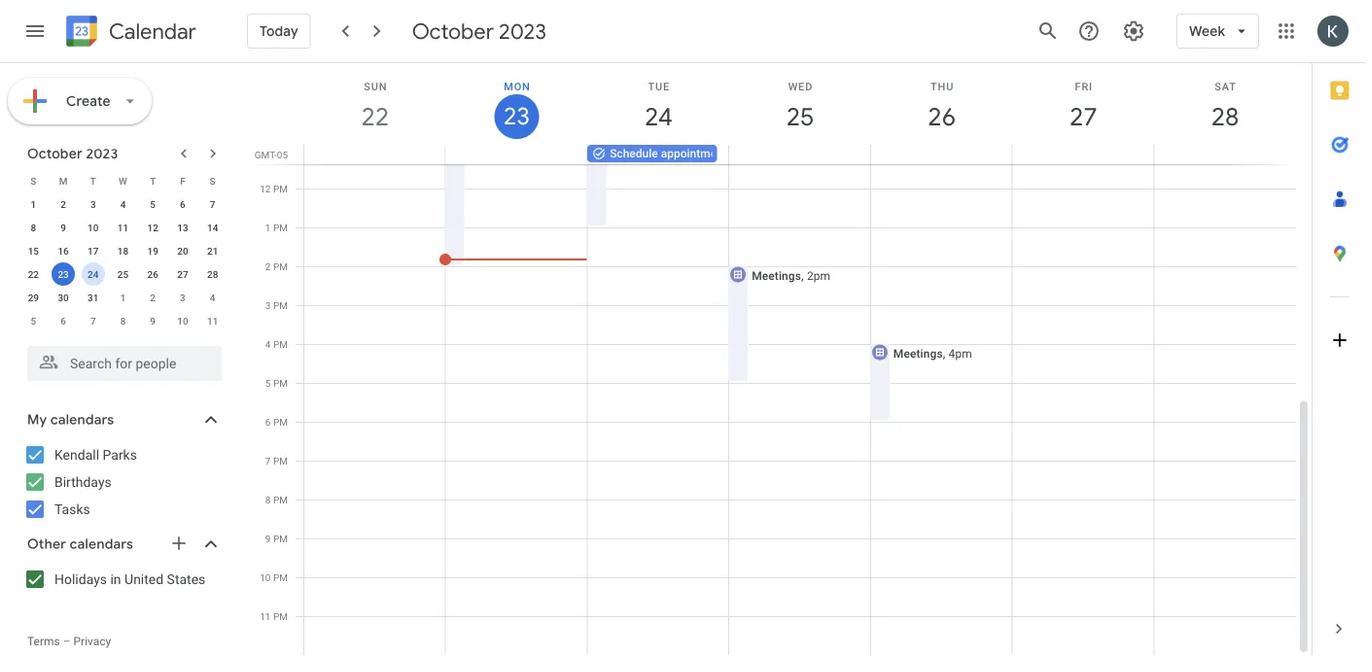 Task type: describe. For each thing, give the bounding box(es) containing it.
28 element
[[201, 263, 224, 286]]

10 for november 10 element
[[177, 315, 188, 327]]

6 for 6 pm
[[265, 416, 271, 428]]

my calendars list
[[4, 440, 241, 525]]

23 inside 23, today element
[[58, 269, 69, 280]]

0 horizontal spatial 4
[[120, 198, 126, 210]]

10 pm
[[260, 572, 288, 584]]

row containing 22
[[18, 263, 228, 286]]

4pm
[[949, 347, 973, 360]]

12 element
[[141, 216, 165, 239]]

schedule
[[610, 147, 658, 161]]

1 cell from the left
[[305, 145, 446, 164]]

29 element
[[22, 286, 45, 309]]

schedule appointment
[[610, 147, 728, 161]]

october 2023 grid
[[18, 169, 228, 333]]

23 inside mon 23
[[503, 101, 529, 132]]

27 element
[[171, 263, 194, 286]]

30 element
[[52, 286, 75, 309]]

row containing 5
[[18, 309, 228, 333]]

pm for 6 pm
[[273, 416, 288, 428]]

meetings for meetings , 4pm
[[894, 347, 943, 360]]

16 element
[[52, 239, 75, 263]]

w
[[119, 175, 127, 187]]

november 8 element
[[111, 309, 135, 333]]

row containing 1
[[18, 193, 228, 216]]

27 inside 'element'
[[177, 269, 188, 280]]

26 inside "element"
[[147, 269, 158, 280]]

9 pm
[[265, 533, 288, 545]]

22 link
[[353, 94, 398, 139]]

12 for 12
[[147, 222, 158, 233]]

m
[[59, 175, 68, 187]]

fri 27
[[1069, 80, 1097, 133]]

22 inside 22 element
[[28, 269, 39, 280]]

0 horizontal spatial 3
[[90, 198, 96, 210]]

4 for november 4 "element"
[[210, 292, 215, 304]]

14
[[207, 222, 218, 233]]

8 for november 8 element
[[120, 315, 126, 327]]

calendar element
[[62, 12, 196, 54]]

birthdays
[[54, 474, 112, 490]]

29
[[28, 292, 39, 304]]

settings menu image
[[1123, 19, 1146, 43]]

1 horizontal spatial october 2023
[[412, 18, 547, 45]]

4 cell from the left
[[1013, 145, 1154, 164]]

7 for november 7 element
[[90, 315, 96, 327]]

gmt-
[[255, 149, 277, 161]]

today
[[260, 22, 298, 40]]

today button
[[247, 8, 311, 54]]

0 vertical spatial 9
[[61, 222, 66, 233]]

row containing s
[[18, 169, 228, 193]]

mon
[[504, 80, 531, 92]]

19 element
[[141, 239, 165, 263]]

10 element
[[82, 216, 105, 239]]

16
[[58, 245, 69, 257]]

create
[[66, 92, 111, 110]]

1 for 1 pm
[[265, 222, 271, 233]]

2 for "november 2" element
[[150, 292, 156, 304]]

7 for 7 pm
[[265, 455, 271, 467]]

november 2 element
[[141, 286, 165, 309]]

13
[[177, 222, 188, 233]]

november 10 element
[[171, 309, 194, 333]]

pm for 8 pm
[[273, 494, 288, 506]]

november 1 element
[[111, 286, 135, 309]]

0 horizontal spatial october 2023
[[27, 145, 118, 162]]

15
[[28, 245, 39, 257]]

calendar heading
[[105, 18, 196, 45]]

1 horizontal spatial october
[[412, 18, 494, 45]]

terms link
[[27, 635, 60, 649]]

3 for november 3 element
[[180, 292, 186, 304]]

november 6 element
[[52, 309, 75, 333]]

31 element
[[82, 286, 105, 309]]

row containing 8
[[18, 216, 228, 239]]

privacy
[[73, 635, 111, 649]]

26 link
[[920, 94, 965, 139]]

27 inside grid
[[1069, 101, 1097, 133]]

3 cell from the left
[[729, 145, 871, 164]]

pm for 10 pm
[[273, 572, 288, 584]]

privacy link
[[73, 635, 111, 649]]

11 element
[[111, 216, 135, 239]]

4 for 4 pm
[[265, 339, 271, 350]]

0 vertical spatial 7
[[210, 198, 215, 210]]

5 for 5 pm
[[265, 377, 271, 389]]

26 inside grid
[[927, 101, 955, 133]]

schedule appointment button
[[588, 145, 728, 162]]

24 inside 24 element
[[88, 269, 99, 280]]

24 cell
[[78, 263, 108, 286]]

calendar
[[109, 18, 196, 45]]

pm for 3 pm
[[273, 300, 288, 311]]

2 for 2 pm
[[265, 261, 271, 272]]

tasks
[[54, 502, 90, 518]]

4 pm
[[265, 339, 288, 350]]

pm for 5 pm
[[273, 377, 288, 389]]

sun 22
[[360, 80, 388, 133]]

meetings , 2pm
[[752, 269, 831, 283]]

row containing 15
[[18, 239, 228, 263]]

2 cell from the left
[[446, 145, 588, 164]]

5 pm
[[265, 377, 288, 389]]

22 element
[[22, 263, 45, 286]]

13 element
[[171, 216, 194, 239]]

30
[[58, 292, 69, 304]]

row containing 29
[[18, 286, 228, 309]]

week button
[[1177, 8, 1260, 54]]

11 pm
[[260, 611, 288, 623]]

wed 25
[[786, 80, 813, 133]]

11 for 11 pm
[[260, 611, 271, 623]]

18 element
[[111, 239, 135, 263]]

holidays in united states
[[54, 572, 206, 588]]

1 horizontal spatial 2023
[[499, 18, 547, 45]]

pm for 12 pm
[[273, 183, 288, 195]]

holidays
[[54, 572, 107, 588]]

10 for '10' element
[[88, 222, 99, 233]]

tue 24
[[644, 80, 672, 133]]

november 7 element
[[82, 309, 105, 333]]

pm for 9 pm
[[273, 533, 288, 545]]

23 cell
[[48, 263, 78, 286]]

pm for 2 pm
[[273, 261, 288, 272]]

05
[[277, 149, 288, 161]]

15 element
[[22, 239, 45, 263]]

3 for 3 pm
[[265, 300, 271, 311]]

wed
[[789, 80, 813, 92]]

8 pm
[[265, 494, 288, 506]]

25 inside wed 25
[[786, 101, 813, 133]]

14 element
[[201, 216, 224, 239]]

meetings , 4pm
[[894, 347, 973, 360]]



Task type: locate. For each thing, give the bounding box(es) containing it.
meetings left 4pm
[[894, 347, 943, 360]]

2 vertical spatial 10
[[260, 572, 271, 584]]

0 horizontal spatial 5
[[31, 315, 36, 327]]

calendars for my calendars
[[50, 412, 114, 429]]

1 horizontal spatial 27
[[1069, 101, 1097, 133]]

3 pm
[[265, 300, 288, 311]]

row
[[18, 169, 228, 193], [18, 193, 228, 216], [18, 216, 228, 239], [18, 239, 228, 263], [18, 263, 228, 286], [18, 286, 228, 309], [18, 309, 228, 333]]

0 horizontal spatial 24
[[88, 269, 99, 280]]

11 for 11 element
[[118, 222, 129, 233]]

1 pm
[[265, 222, 288, 233]]

sat 28
[[1211, 80, 1239, 133]]

kendall
[[54, 447, 99, 463]]

2 inside grid
[[265, 261, 271, 272]]

11
[[118, 222, 129, 233], [207, 315, 218, 327], [260, 611, 271, 623]]

2 horizontal spatial 8
[[265, 494, 271, 506]]

sun
[[364, 80, 387, 92]]

11 for november 11 element
[[207, 315, 218, 327]]

25 link
[[778, 94, 823, 139]]

t left f
[[150, 175, 156, 187]]

thu
[[931, 80, 955, 92]]

7 inside grid
[[265, 455, 271, 467]]

4 inside grid
[[265, 339, 271, 350]]

8 inside grid
[[265, 494, 271, 506]]

s right f
[[210, 175, 216, 187]]

schedule appointment row
[[296, 145, 1312, 164]]

25 inside 25 element
[[118, 269, 129, 280]]

0 vertical spatial 5
[[150, 198, 156, 210]]

0 vertical spatial 26
[[927, 101, 955, 133]]

7 up "14" element
[[210, 198, 215, 210]]

4 row from the top
[[18, 239, 228, 263]]

7 pm from the top
[[273, 416, 288, 428]]

23 up 30
[[58, 269, 69, 280]]

0 horizontal spatial 7
[[90, 315, 96, 327]]

row group
[[18, 193, 228, 333]]

grid
[[249, 63, 1312, 657]]

1 horizontal spatial 26
[[927, 101, 955, 133]]

2 horizontal spatial 11
[[260, 611, 271, 623]]

12 down gmt-
[[260, 183, 271, 195]]

25 element
[[111, 263, 135, 286]]

f
[[180, 175, 185, 187]]

5 for november 5 element
[[31, 315, 36, 327]]

0 horizontal spatial 6
[[61, 315, 66, 327]]

november 3 element
[[171, 286, 194, 309]]

–
[[63, 635, 71, 649]]

1 pm from the top
[[273, 183, 288, 195]]

other
[[27, 536, 66, 554]]

0 vertical spatial 12
[[260, 183, 271, 195]]

2023 up mon
[[499, 18, 547, 45]]

4 up november 11 element
[[210, 292, 215, 304]]

4 down 3 pm
[[265, 339, 271, 350]]

, for 2pm
[[802, 269, 804, 283]]

calendars for other calendars
[[70, 536, 133, 554]]

november 11 element
[[201, 309, 224, 333]]

12
[[260, 183, 271, 195], [147, 222, 158, 233]]

,
[[802, 269, 804, 283], [943, 347, 946, 360]]

mon 23
[[503, 80, 531, 132]]

9 inside grid
[[265, 533, 271, 545]]

1 inside grid
[[265, 222, 271, 233]]

2 t from the left
[[150, 175, 156, 187]]

pm down 3 pm
[[273, 339, 288, 350]]

2 vertical spatial 9
[[265, 533, 271, 545]]

9 for 9 pm
[[265, 533, 271, 545]]

2 vertical spatial 11
[[260, 611, 271, 623]]

, left 2pm
[[802, 269, 804, 283]]

4
[[120, 198, 126, 210], [210, 292, 215, 304], [265, 339, 271, 350]]

8 up the '9 pm' at the bottom of the page
[[265, 494, 271, 506]]

0 vertical spatial october
[[412, 18, 494, 45]]

1 vertical spatial 2
[[265, 261, 271, 272]]

Search for people text field
[[39, 346, 210, 381]]

24 link
[[637, 94, 681, 139]]

23, today element
[[52, 263, 75, 286]]

6 for november 6 element
[[61, 315, 66, 327]]

0 vertical spatial meetings
[[752, 269, 802, 283]]

10 up 11 pm
[[260, 572, 271, 584]]

11 down november 4 "element"
[[207, 315, 218, 327]]

pm down 8 pm at the left bottom
[[273, 533, 288, 545]]

12 pm from the top
[[273, 611, 288, 623]]

2 down m
[[61, 198, 66, 210]]

19
[[147, 245, 158, 257]]

17
[[88, 245, 99, 257]]

calendars
[[50, 412, 114, 429], [70, 536, 133, 554]]

1 horizontal spatial 9
[[150, 315, 156, 327]]

1 horizontal spatial 23
[[503, 101, 529, 132]]

0 horizontal spatial 23
[[58, 269, 69, 280]]

grid containing 22
[[249, 63, 1312, 657]]

1 vertical spatial 24
[[88, 269, 99, 280]]

6 down the 30 element at the top left
[[61, 315, 66, 327]]

3 down 2 pm
[[265, 300, 271, 311]]

2023 down create
[[86, 145, 118, 162]]

25
[[786, 101, 813, 133], [118, 269, 129, 280]]

support image
[[1078, 19, 1101, 43]]

11 inside grid
[[260, 611, 271, 623]]

pm
[[273, 183, 288, 195], [273, 222, 288, 233], [273, 261, 288, 272], [273, 300, 288, 311], [273, 339, 288, 350], [273, 377, 288, 389], [273, 416, 288, 428], [273, 455, 288, 467], [273, 494, 288, 506], [273, 533, 288, 545], [273, 572, 288, 584], [273, 611, 288, 623]]

10 down november 3 element
[[177, 315, 188, 327]]

pm up 7 pm
[[273, 416, 288, 428]]

8
[[31, 222, 36, 233], [120, 315, 126, 327], [265, 494, 271, 506]]

27
[[1069, 101, 1097, 133], [177, 269, 188, 280]]

6 up 7 pm
[[265, 416, 271, 428]]

t left w
[[90, 175, 96, 187]]

28 inside grid
[[1211, 101, 1239, 133]]

pm for 1 pm
[[273, 222, 288, 233]]

appointment
[[661, 147, 728, 161]]

1 horizontal spatial 7
[[210, 198, 215, 210]]

11 up 18
[[118, 222, 129, 233]]

united
[[125, 572, 164, 588]]

pm up 2 pm
[[273, 222, 288, 233]]

7 row from the top
[[18, 309, 228, 333]]

0 horizontal spatial 27
[[177, 269, 188, 280]]

20
[[177, 245, 188, 257]]

1 vertical spatial 6
[[61, 315, 66, 327]]

4 up 11 element
[[120, 198, 126, 210]]

2 row from the top
[[18, 193, 228, 216]]

26 down 'thu'
[[927, 101, 955, 133]]

3
[[90, 198, 96, 210], [180, 292, 186, 304], [265, 300, 271, 311]]

22 down sun
[[360, 101, 388, 133]]

parks
[[103, 447, 137, 463]]

other calendars button
[[4, 529, 241, 560]]

7 pm
[[265, 455, 288, 467]]

1 vertical spatial 2023
[[86, 145, 118, 162]]

pm for 11 pm
[[273, 611, 288, 623]]

26
[[927, 101, 955, 133], [147, 269, 158, 280]]

1 vertical spatial 1
[[265, 222, 271, 233]]

2 vertical spatial 5
[[265, 377, 271, 389]]

2pm
[[807, 269, 831, 283]]

8 down november 1 element
[[120, 315, 126, 327]]

3 down 27 'element'
[[180, 292, 186, 304]]

27 down "20"
[[177, 269, 188, 280]]

5 up 12 element
[[150, 198, 156, 210]]

0 horizontal spatial 2
[[61, 198, 66, 210]]

1 horizontal spatial 2
[[150, 292, 156, 304]]

2 vertical spatial 2
[[150, 292, 156, 304]]

1 horizontal spatial 11
[[207, 315, 218, 327]]

november 4 element
[[201, 286, 224, 309]]

24 up 31
[[88, 269, 99, 280]]

17 element
[[82, 239, 105, 263]]

5 cell from the left
[[1154, 145, 1296, 164]]

1 vertical spatial 5
[[31, 315, 36, 327]]

24 inside grid
[[644, 101, 672, 133]]

calendars inside my calendars dropdown button
[[50, 412, 114, 429]]

1 for november 1 element
[[120, 292, 126, 304]]

1 horizontal spatial 8
[[120, 315, 126, 327]]

12 pm
[[260, 183, 288, 195]]

0 vertical spatial 22
[[360, 101, 388, 133]]

1 vertical spatial meetings
[[894, 347, 943, 360]]

october
[[412, 18, 494, 45], [27, 145, 83, 162]]

12 inside october 2023 grid
[[147, 222, 158, 233]]

0 vertical spatial 2023
[[499, 18, 547, 45]]

9 for november 9 element
[[150, 315, 156, 327]]

4 pm from the top
[[273, 300, 288, 311]]

1 vertical spatial 22
[[28, 269, 39, 280]]

26 down the 19
[[147, 269, 158, 280]]

7 up 8 pm at the left bottom
[[265, 455, 271, 467]]

0 horizontal spatial s
[[30, 175, 36, 187]]

2 horizontal spatial 5
[[265, 377, 271, 389]]

1 horizontal spatial 5
[[150, 198, 156, 210]]

cell down 27 'link'
[[1013, 145, 1154, 164]]

10
[[88, 222, 99, 233], [177, 315, 188, 327], [260, 572, 271, 584]]

2
[[61, 198, 66, 210], [265, 261, 271, 272], [150, 292, 156, 304]]

10 for 10 pm
[[260, 572, 271, 584]]

calendars up kendall
[[50, 412, 114, 429]]

25 down wed
[[786, 101, 813, 133]]

october 2023 up mon
[[412, 18, 547, 45]]

pm for 4 pm
[[273, 339, 288, 350]]

None search field
[[0, 339, 241, 381]]

2 horizontal spatial 9
[[265, 533, 271, 545]]

2 horizontal spatial 4
[[265, 339, 271, 350]]

calendars up in
[[70, 536, 133, 554]]

1 vertical spatial 4
[[210, 292, 215, 304]]

s left m
[[30, 175, 36, 187]]

11 pm from the top
[[273, 572, 288, 584]]

1 horizontal spatial s
[[210, 175, 216, 187]]

pm down 7 pm
[[273, 494, 288, 506]]

my calendars button
[[4, 405, 241, 436]]

meetings
[[752, 269, 802, 283], [894, 347, 943, 360]]

24 element
[[82, 263, 105, 286]]

1 vertical spatial 9
[[150, 315, 156, 327]]

1 s from the left
[[30, 175, 36, 187]]

0 horizontal spatial 12
[[147, 222, 158, 233]]

1 t from the left
[[90, 175, 96, 187]]

calendars inside other calendars dropdown button
[[70, 536, 133, 554]]

sat
[[1215, 80, 1237, 92]]

cell down 25 link
[[729, 145, 871, 164]]

5 inside grid
[[265, 377, 271, 389]]

1 vertical spatial 12
[[147, 222, 158, 233]]

5 row from the top
[[18, 263, 228, 286]]

2 horizontal spatial 2
[[265, 261, 271, 272]]

4 inside "element"
[[210, 292, 215, 304]]

5 pm from the top
[[273, 339, 288, 350]]

0 vertical spatial 11
[[118, 222, 129, 233]]

1 horizontal spatial 12
[[260, 183, 271, 195]]

5 down 29 element
[[31, 315, 36, 327]]

10 up 17 on the left
[[88, 222, 99, 233]]

3 up '10' element
[[90, 198, 96, 210]]

add other calendars image
[[169, 534, 189, 554]]

0 horizontal spatial 9
[[61, 222, 66, 233]]

0 vertical spatial calendars
[[50, 412, 114, 429]]

1 up 15 element
[[31, 198, 36, 210]]

0 horizontal spatial 10
[[88, 222, 99, 233]]

0 vertical spatial 25
[[786, 101, 813, 133]]

0 vertical spatial 2
[[61, 198, 66, 210]]

6 pm from the top
[[273, 377, 288, 389]]

0 vertical spatial 10
[[88, 222, 99, 233]]

0 horizontal spatial 8
[[31, 222, 36, 233]]

gmt-05
[[255, 149, 288, 161]]

0 horizontal spatial 11
[[118, 222, 129, 233]]

pm for 7 pm
[[273, 455, 288, 467]]

1
[[31, 198, 36, 210], [265, 222, 271, 233], [120, 292, 126, 304]]

1 vertical spatial ,
[[943, 347, 946, 360]]

cell down 23 'link'
[[446, 145, 588, 164]]

pm down the '9 pm' at the bottom of the page
[[273, 572, 288, 584]]

cell
[[305, 145, 446, 164], [446, 145, 588, 164], [729, 145, 871, 164], [1013, 145, 1154, 164], [1154, 145, 1296, 164]]

terms – privacy
[[27, 635, 111, 649]]

0 vertical spatial 6
[[180, 198, 186, 210]]

0 horizontal spatial 26
[[147, 269, 158, 280]]

1 horizontal spatial 4
[[210, 292, 215, 304]]

2 horizontal spatial 7
[[265, 455, 271, 467]]

1 down 25 element
[[120, 292, 126, 304]]

2 vertical spatial 8
[[265, 494, 271, 506]]

8 pm from the top
[[273, 455, 288, 467]]

thu 26
[[927, 80, 955, 133]]

26 element
[[141, 263, 165, 286]]

6 pm
[[265, 416, 288, 428]]

week
[[1190, 22, 1226, 40]]

0 horizontal spatial 1
[[31, 198, 36, 210]]

9
[[61, 222, 66, 233], [150, 315, 156, 327], [265, 533, 271, 545]]

6
[[180, 198, 186, 210], [61, 315, 66, 327], [265, 416, 271, 428]]

cell down 22 link
[[305, 145, 446, 164]]

october 2023 up m
[[27, 145, 118, 162]]

in
[[110, 572, 121, 588]]

0 horizontal spatial 2023
[[86, 145, 118, 162]]

28 down sat
[[1211, 101, 1239, 133]]

0 vertical spatial 23
[[503, 101, 529, 132]]

23 link
[[495, 94, 540, 139]]

9 down "november 2" element
[[150, 315, 156, 327]]

tab list
[[1313, 63, 1367, 602]]

21 element
[[201, 239, 224, 263]]

1 horizontal spatial 3
[[180, 292, 186, 304]]

pm down 05
[[273, 183, 288, 195]]

1 vertical spatial 23
[[58, 269, 69, 280]]

9 up 16 element on the top left of the page
[[61, 222, 66, 233]]

2 down 1 pm at the top of page
[[265, 261, 271, 272]]

kendall parks
[[54, 447, 137, 463]]

0 vertical spatial 24
[[644, 101, 672, 133]]

28 inside row
[[207, 269, 218, 280]]

1 horizontal spatial 6
[[180, 198, 186, 210]]

23
[[503, 101, 529, 132], [58, 269, 69, 280]]

meetings left 2pm
[[752, 269, 802, 283]]

my
[[27, 412, 47, 429]]

0 horizontal spatial october
[[27, 145, 83, 162]]

9 pm from the top
[[273, 494, 288, 506]]

24 down tue
[[644, 101, 672, 133]]

2 s from the left
[[210, 175, 216, 187]]

2 horizontal spatial 10
[[260, 572, 271, 584]]

pm up 8 pm at the left bottom
[[273, 455, 288, 467]]

3 row from the top
[[18, 216, 228, 239]]

, left 4pm
[[943, 347, 946, 360]]

1 horizontal spatial t
[[150, 175, 156, 187]]

0 horizontal spatial t
[[90, 175, 96, 187]]

25 down 18
[[118, 269, 129, 280]]

7 down 31 element
[[90, 315, 96, 327]]

2 horizontal spatial 6
[[265, 416, 271, 428]]

1 horizontal spatial ,
[[943, 347, 946, 360]]

1 vertical spatial 28
[[207, 269, 218, 280]]

27 down fri
[[1069, 101, 1097, 133]]

6 down f
[[180, 198, 186, 210]]

28 link
[[1204, 94, 1248, 139]]

20 element
[[171, 239, 194, 263]]

states
[[167, 572, 206, 588]]

8 up 15 element
[[31, 222, 36, 233]]

23 down mon
[[503, 101, 529, 132]]

9 up 10 pm
[[265, 533, 271, 545]]

1 vertical spatial 7
[[90, 315, 96, 327]]

main drawer image
[[23, 19, 47, 43]]

11 down 10 pm
[[260, 611, 271, 623]]

24
[[644, 101, 672, 133], [88, 269, 99, 280]]

pm down 10 pm
[[273, 611, 288, 623]]

18
[[118, 245, 129, 257]]

21
[[207, 245, 218, 257]]

meetings for meetings , 2pm
[[752, 269, 802, 283]]

fri
[[1076, 80, 1094, 92]]

12 up the 19
[[147, 222, 158, 233]]

27 link
[[1062, 94, 1107, 139]]

, for 4pm
[[943, 347, 946, 360]]

2 vertical spatial 1
[[120, 292, 126, 304]]

1 horizontal spatial 22
[[360, 101, 388, 133]]

3 pm from the top
[[273, 261, 288, 272]]

1 vertical spatial october 2023
[[27, 145, 118, 162]]

november 9 element
[[141, 309, 165, 333]]

2 pm
[[265, 261, 288, 272]]

cell down 28 link
[[1154, 145, 1296, 164]]

row group containing 1
[[18, 193, 228, 333]]

2 up november 9 element
[[150, 292, 156, 304]]

12 for 12 pm
[[260, 183, 271, 195]]

0 vertical spatial 4
[[120, 198, 126, 210]]

1 down the 12 pm on the left top
[[265, 222, 271, 233]]

pm up 3 pm
[[273, 261, 288, 272]]

2 vertical spatial 7
[[265, 455, 271, 467]]

1 vertical spatial 10
[[177, 315, 188, 327]]

0 vertical spatial 28
[[1211, 101, 1239, 133]]

1 horizontal spatial 25
[[786, 101, 813, 133]]

6 inside grid
[[265, 416, 271, 428]]

28
[[1211, 101, 1239, 133], [207, 269, 218, 280]]

1 vertical spatial 8
[[120, 315, 126, 327]]

8 for 8 pm
[[265, 494, 271, 506]]

pm up "6 pm"
[[273, 377, 288, 389]]

1 vertical spatial october
[[27, 145, 83, 162]]

create button
[[8, 78, 152, 125]]

5
[[150, 198, 156, 210], [31, 315, 36, 327], [265, 377, 271, 389]]

tue
[[648, 80, 670, 92]]

0 vertical spatial ,
[[802, 269, 804, 283]]

november 5 element
[[22, 309, 45, 333]]

1 row from the top
[[18, 169, 228, 193]]

my calendars
[[27, 412, 114, 429]]

22 up 29
[[28, 269, 39, 280]]

7
[[210, 198, 215, 210], [90, 315, 96, 327], [265, 455, 271, 467]]

0 vertical spatial 27
[[1069, 101, 1097, 133]]

2 pm from the top
[[273, 222, 288, 233]]

28 down 21
[[207, 269, 218, 280]]

other calendars
[[27, 536, 133, 554]]

s
[[30, 175, 36, 187], [210, 175, 216, 187]]

22
[[360, 101, 388, 133], [28, 269, 39, 280]]

10 pm from the top
[[273, 533, 288, 545]]

31
[[88, 292, 99, 304]]

0 horizontal spatial 28
[[207, 269, 218, 280]]

5 up "6 pm"
[[265, 377, 271, 389]]

terms
[[27, 635, 60, 649]]

0 horizontal spatial 25
[[118, 269, 129, 280]]

2 vertical spatial 6
[[265, 416, 271, 428]]

6 row from the top
[[18, 286, 228, 309]]

pm up 4 pm
[[273, 300, 288, 311]]

october 2023
[[412, 18, 547, 45], [27, 145, 118, 162]]



Task type: vqa. For each thing, say whether or not it's contained in the screenshot.


